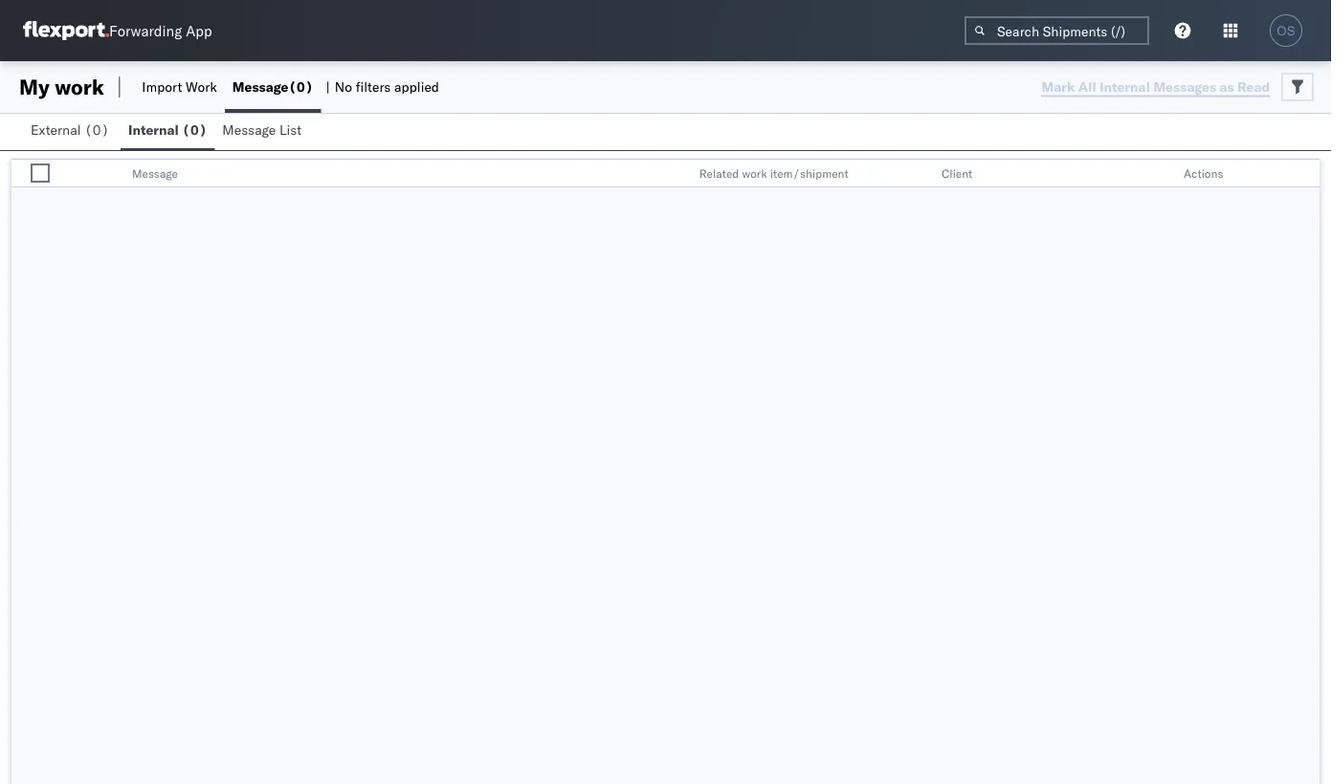 Task type: locate. For each thing, give the bounding box(es) containing it.
resize handle column header for client
[[1151, 160, 1174, 189]]

0 horizontal spatial work
[[55, 74, 104, 100]]

work up 'external (0)' at left top
[[55, 74, 104, 100]]

5 resize handle column header from the left
[[1297, 160, 1320, 189]]

internal (0) button
[[121, 113, 215, 150]]

message list button
[[215, 113, 313, 150]]

message for (0)
[[232, 78, 288, 95]]

work right related
[[742, 166, 767, 180]]

(0) right internal
[[182, 122, 207, 138]]

message (0)
[[232, 78, 313, 95]]

0 vertical spatial message
[[232, 78, 288, 95]]

applied
[[394, 78, 439, 95]]

1 resize handle column header from the left
[[61, 160, 84, 189]]

message down internal
[[132, 166, 178, 180]]

message
[[232, 78, 288, 95], [222, 122, 276, 138], [132, 166, 178, 180]]

3 resize handle column header from the left
[[909, 160, 932, 189]]

2 horizontal spatial (0)
[[288, 78, 313, 95]]

0 horizontal spatial (0)
[[84, 122, 109, 138]]

1 vertical spatial message
[[222, 122, 276, 138]]

1 vertical spatial work
[[742, 166, 767, 180]]

(0) for external (0)
[[84, 122, 109, 138]]

message left list
[[222, 122, 276, 138]]

work
[[186, 78, 217, 95]]

import work button
[[134, 61, 225, 113]]

message inside button
[[222, 122, 276, 138]]

message up message list
[[232, 78, 288, 95]]

4 resize handle column header from the left
[[1151, 160, 1174, 189]]

resize handle column header
[[61, 160, 84, 189], [667, 160, 690, 189], [909, 160, 932, 189], [1151, 160, 1174, 189], [1297, 160, 1320, 189]]

actions
[[1184, 166, 1223, 180]]

message for list
[[222, 122, 276, 138]]

(0) inside internal (0) button
[[182, 122, 207, 138]]

(0) inside external (0) button
[[84, 122, 109, 138]]

(0) right "external"
[[84, 122, 109, 138]]

forwarding
[[109, 22, 182, 40]]

None checkbox
[[31, 164, 50, 183]]

2 resize handle column header from the left
[[667, 160, 690, 189]]

external (0) button
[[23, 113, 121, 150]]

related work item/shipment
[[699, 166, 849, 180]]

1 horizontal spatial work
[[742, 166, 767, 180]]

resize handle column header for related work item/shipment
[[909, 160, 932, 189]]

work for my
[[55, 74, 104, 100]]

work
[[55, 74, 104, 100], [742, 166, 767, 180]]

1 horizontal spatial (0)
[[182, 122, 207, 138]]

message list
[[222, 122, 302, 138]]

resize handle column header for actions
[[1297, 160, 1320, 189]]

work for related
[[742, 166, 767, 180]]

2 vertical spatial message
[[132, 166, 178, 180]]

(0) left "|" at the top left of page
[[288, 78, 313, 95]]

(0) for internal (0)
[[182, 122, 207, 138]]

0 vertical spatial work
[[55, 74, 104, 100]]

(0)
[[288, 78, 313, 95], [84, 122, 109, 138], [182, 122, 207, 138]]

internal (0)
[[128, 122, 207, 138]]

external (0)
[[31, 122, 109, 138]]

import work
[[142, 78, 217, 95]]

forwarding app
[[109, 22, 212, 40]]

forwarding app link
[[23, 21, 212, 40]]

client
[[942, 166, 973, 180]]



Task type: vqa. For each thing, say whether or not it's contained in the screenshot.
Resize Handle COLUMN HEADER related to Related work item/shipment
yes



Task type: describe. For each thing, give the bounding box(es) containing it.
resize handle column header for message
[[667, 160, 690, 189]]

item/shipment
[[770, 166, 849, 180]]

no
[[335, 78, 352, 95]]

import
[[142, 78, 182, 95]]

external
[[31, 122, 81, 138]]

my
[[19, 74, 50, 100]]

filters
[[356, 78, 391, 95]]

(0) for message (0)
[[288, 78, 313, 95]]

os
[[1277, 23, 1295, 38]]

|
[[326, 78, 330, 95]]

Search Shipments (/) text field
[[965, 16, 1149, 45]]

| no filters applied
[[326, 78, 439, 95]]

internal
[[128, 122, 179, 138]]

flexport. image
[[23, 21, 109, 40]]

app
[[186, 22, 212, 40]]

related
[[699, 166, 739, 180]]

my work
[[19, 74, 104, 100]]

list
[[279, 122, 302, 138]]

os button
[[1264, 9, 1308, 53]]



